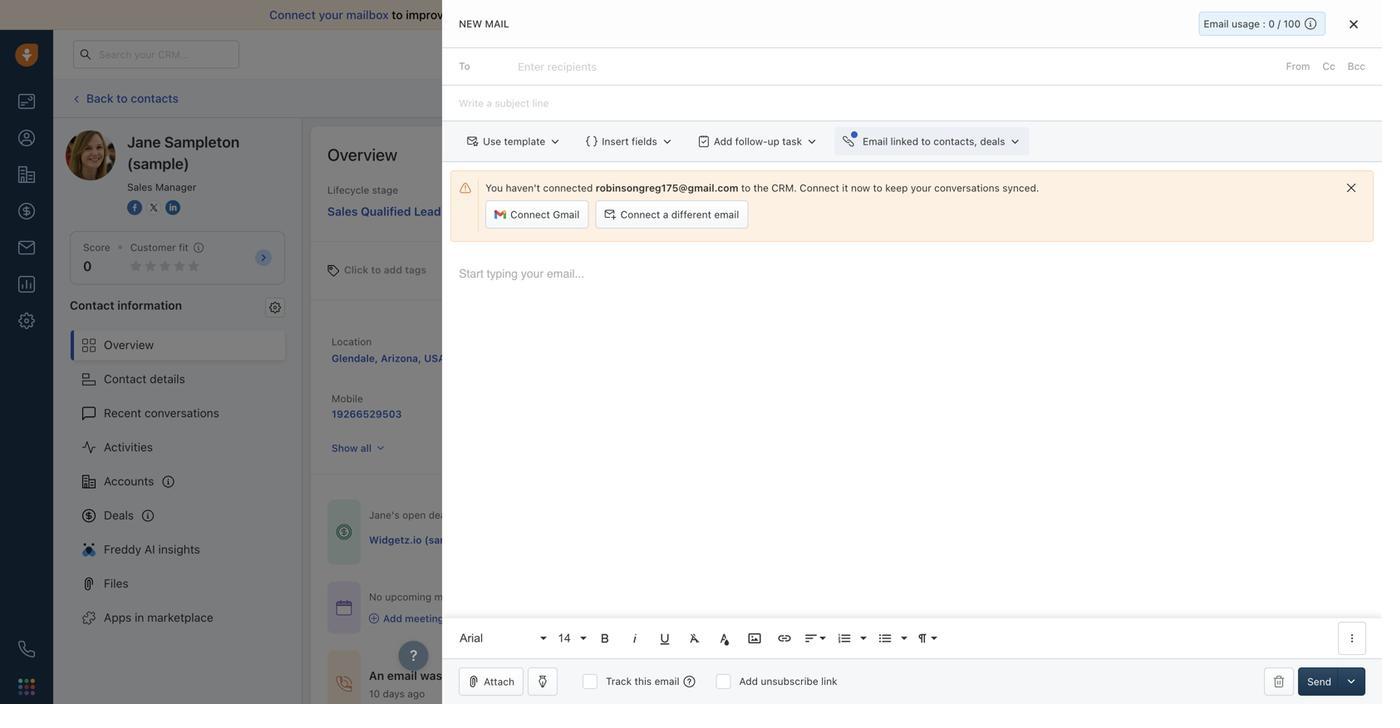 Task type: describe. For each thing, give the bounding box(es) containing it.
0 button
[[83, 258, 92, 274]]

mng settings image
[[269, 302, 281, 313]]

deals
[[104, 508, 134, 522]]

phone image
[[18, 641, 35, 658]]

location glendale, arizona, usa
[[332, 336, 445, 364]]

ai
[[145, 543, 155, 556]]

new for new
[[575, 208, 596, 219]]

application containing arial
[[442, 250, 1383, 658]]

usa
[[424, 353, 445, 364]]

enable
[[550, 8, 586, 22]]

of
[[655, 8, 666, 22]]

19266529503 link
[[332, 408, 402, 420]]

fields
[[632, 136, 658, 147]]

score 0
[[83, 242, 110, 274]]

activities
[[104, 440, 153, 454]]

contact for contact information
[[70, 298, 114, 312]]

2-
[[589, 8, 602, 22]]

1 horizontal spatial conversations
[[935, 182, 1000, 194]]

robinsongreg175@gmail.com
[[596, 182, 739, 194]]

click
[[344, 264, 369, 276]]

upcoming
[[385, 591, 432, 603]]

19266529503
[[332, 408, 402, 420]]

email right this
[[655, 676, 680, 687]]

linked
[[891, 136, 919, 147]]

unordered list image
[[878, 631, 893, 646]]

an email was sent to jane
[[369, 669, 514, 683]]

add follow-up task button
[[690, 127, 827, 156]]

contacts
[[131, 91, 179, 105]]

sales qualified lead link
[[328, 197, 455, 221]]

0 horizontal spatial overview
[[104, 338, 154, 352]]

contact details
[[104, 372, 185, 386]]

align image
[[804, 631, 819, 646]]

1 horizontal spatial overview
[[328, 145, 398, 164]]

contacted
[[733, 208, 783, 219]]

100
[[1284, 18, 1301, 30]]

different
[[672, 209, 712, 220]]

insert fields
[[602, 136, 658, 147]]

container_wx8msf4aqz5i3rn1 image left no
[[336, 599, 353, 616]]

underline (⌘u) image
[[658, 631, 673, 646]]

1 horizontal spatial in
[[1003, 49, 1011, 59]]

it
[[842, 182, 849, 194]]

insights
[[158, 543, 200, 556]]

freshworks switcher image
[[18, 679, 35, 695]]

you
[[486, 182, 503, 194]]

attach
[[484, 676, 515, 688]]

ago
[[408, 688, 425, 700]]

customize overview button
[[1229, 143, 1358, 166]]

now
[[851, 182, 871, 194]]

link
[[822, 676, 838, 687]]

connect for connect your mailbox to improve deliverability and enable 2-way sync of email conversations.
[[269, 8, 316, 22]]

was
[[420, 669, 442, 683]]

arizona,
[[381, 353, 422, 364]]

contacted link
[[667, 203, 839, 224]]

meetings
[[434, 591, 478, 603]]

customize overview
[[1254, 149, 1349, 160]]

email for email linked to contacts, deals
[[863, 136, 888, 147]]

more misc image
[[1345, 631, 1360, 646]]

show
[[332, 442, 358, 454]]

add
[[384, 264, 402, 276]]

0 horizontal spatial in
[[135, 611, 144, 624]]

a
[[663, 209, 669, 220]]

widgetz.io
[[369, 534, 422, 546]]

with
[[481, 591, 500, 603]]

lead
[[414, 205, 441, 218]]

mail
[[485, 18, 509, 30]]

container_wx8msf4aqz5i3rn1 image inside add meeting link
[[369, 614, 379, 624]]

:
[[1263, 18, 1266, 30]]

contact information
[[70, 298, 182, 312]]

Write a subject line text field
[[442, 86, 1383, 121]]

to inside button
[[922, 136, 931, 147]]

marketplace
[[147, 611, 213, 624]]

email inside button
[[714, 209, 739, 220]]

send button
[[1299, 668, 1341, 696]]

to right mailbox at the top of page
[[392, 8, 403, 22]]

bcc
[[1348, 60, 1366, 72]]

connect for connect a different email
[[621, 209, 660, 220]]

and
[[526, 8, 547, 22]]

1 horizontal spatial days
[[1026, 49, 1046, 59]]

usage
[[1232, 18, 1260, 30]]

1 horizontal spatial (sample)
[[425, 534, 468, 546]]

email linked to contacts, deals button
[[835, 127, 1030, 156]]

contact for contact details
[[104, 372, 147, 386]]

no upcoming meetings with jane.
[[369, 591, 528, 603]]

plans
[[1117, 48, 1142, 60]]

container_wx8msf4aqz5i3rn1 image
[[336, 524, 353, 541]]

add unsubscribe link
[[740, 676, 838, 687]]

jane's
[[369, 509, 400, 521]]

send
[[1308, 676, 1332, 688]]

(sample) inside jane sampleton (sample)
[[127, 155, 189, 173]]

container_wx8msf4aqz5i3rn1 image left 10
[[336, 676, 353, 693]]

sales for sales qualified lead
[[328, 205, 358, 218]]

21
[[1014, 49, 1023, 59]]

apps
[[104, 611, 132, 624]]

fit
[[179, 242, 189, 253]]

mailbox
[[346, 8, 389, 22]]

add for add follow-up task
[[714, 136, 733, 147]]

insert fields button
[[578, 127, 682, 156]]

jane sampleton (sample)
[[127, 133, 240, 173]]

sent
[[445, 669, 470, 683]]

tags
[[405, 264, 427, 276]]

customize
[[1254, 149, 1304, 160]]

the
[[754, 182, 769, 194]]

add for add meeting
[[383, 613, 402, 624]]

1 horizontal spatial jane
[[487, 669, 514, 683]]

explore plans
[[1078, 48, 1142, 60]]

attach button
[[459, 668, 524, 696]]



Task type: vqa. For each thing, say whether or not it's contained in the screenshot.
Configure widgets
no



Task type: locate. For each thing, give the bounding box(es) containing it.
connect down haven't
[[511, 209, 550, 220]]

deals inside button
[[981, 136, 1006, 147]]

days right 10
[[383, 688, 405, 700]]

0 horizontal spatial 0
[[83, 258, 92, 274]]

email right different
[[714, 209, 739, 220]]

connect left a
[[621, 209, 660, 220]]

14 button
[[552, 622, 589, 655]]

0 vertical spatial in
[[1003, 49, 1011, 59]]

1 horizontal spatial sales
[[328, 205, 358, 218]]

back
[[86, 91, 114, 105]]

0 horizontal spatial days
[[383, 688, 405, 700]]

gmail
[[553, 209, 580, 220]]

apps in marketplace
[[104, 611, 213, 624]]

customer
[[130, 242, 176, 253]]

(sample)
[[127, 155, 189, 173], [425, 534, 468, 546]]

your left mailbox at the top of page
[[319, 8, 343, 22]]

an
[[369, 669, 384, 683]]

connect gmail
[[511, 209, 580, 220]]

task
[[783, 136, 802, 147]]

template
[[504, 136, 546, 147]]

close image
[[1350, 20, 1359, 29]]

connect a different email
[[621, 209, 739, 220]]

add left unsubscribe at right bottom
[[740, 676, 758, 687]]

explore
[[1078, 48, 1114, 60]]

connect left it
[[800, 182, 840, 194]]

0 inside dialog
[[1269, 18, 1275, 30]]

your inside dialog
[[911, 182, 932, 194]]

to left add
[[371, 264, 381, 276]]

container_wx8msf4aqz5i3rn1 image down arial "popup button"
[[514, 670, 526, 682]]

0 vertical spatial 0
[[1269, 18, 1275, 30]]

1 vertical spatial (sample)
[[425, 534, 468, 546]]

jane down arial "popup button"
[[487, 669, 514, 683]]

paragraph format image
[[916, 631, 930, 646]]

ends
[[979, 49, 1000, 59]]

add
[[714, 136, 733, 147], [383, 613, 402, 624], [740, 676, 758, 687]]

overview
[[328, 145, 398, 164], [104, 338, 154, 352]]

1 vertical spatial sales
[[328, 205, 358, 218]]

1 vertical spatial contact
[[104, 372, 147, 386]]

0
[[1269, 18, 1275, 30], [83, 258, 92, 274]]

in right apps
[[135, 611, 144, 624]]

0 vertical spatial jane
[[127, 133, 161, 151]]

up
[[768, 136, 780, 147]]

overview up 'lifecycle stage'
[[328, 145, 398, 164]]

click to add tags
[[344, 264, 427, 276]]

container_wx8msf4aqz5i3rn1 image down no
[[369, 614, 379, 624]]

phone element
[[10, 633, 43, 666]]

insert link (⌘k) image
[[778, 631, 792, 646]]

container_wx8msf4aqz5i3rn1 image
[[336, 599, 353, 616], [369, 614, 379, 624], [514, 670, 526, 682], [336, 676, 353, 693]]

glendale, arizona, usa link
[[332, 353, 445, 364]]

overview
[[1307, 149, 1349, 160]]

widgetz.io (sample)
[[369, 534, 468, 546]]

way
[[602, 8, 623, 22]]

sales left manager on the left
[[127, 181, 153, 193]]

1 horizontal spatial 0
[[1269, 18, 1275, 30]]

recent
[[104, 406, 141, 420]]

back to contacts link
[[70, 85, 179, 112]]

connect
[[269, 8, 316, 22], [800, 182, 840, 194], [511, 209, 550, 220], [621, 209, 660, 220]]

deals right contacts,
[[981, 136, 1006, 147]]

no
[[369, 591, 382, 603]]

1 vertical spatial add
[[383, 613, 402, 624]]

1 vertical spatial 0
[[83, 258, 92, 274]]

your right keep
[[911, 182, 932, 194]]

0 vertical spatial contact
[[70, 298, 114, 312]]

0 vertical spatial email
[[1204, 18, 1229, 30]]

qualified
[[361, 205, 411, 218]]

new down the connected
[[575, 208, 596, 219]]

2 horizontal spatial add
[[740, 676, 758, 687]]

conversations
[[935, 182, 1000, 194], [145, 406, 219, 420]]

0 down the score
[[83, 258, 92, 274]]

email right of
[[669, 8, 699, 22]]

email for email usage : 0 / 100
[[1204, 18, 1229, 30]]

add inside add follow-up task button
[[714, 136, 733, 147]]

contact down the 0 button
[[70, 298, 114, 312]]

1 horizontal spatial deals
[[981, 136, 1006, 147]]

(sample) down open
[[425, 534, 468, 546]]

email
[[1204, 18, 1229, 30], [863, 136, 888, 147]]

use
[[483, 136, 501, 147]]

add left follow-
[[714, 136, 733, 147]]

sync
[[626, 8, 652, 22]]

connected
[[543, 182, 593, 194]]

new inside dialog
[[459, 18, 482, 30]]

10 days ago
[[369, 688, 425, 700]]

sales for sales manager
[[127, 181, 153, 193]]

0 horizontal spatial add
[[383, 613, 402, 624]]

to right now
[[873, 182, 883, 194]]

application
[[442, 250, 1383, 658]]

jane's open deals
[[369, 509, 454, 521]]

sales down lifecycle
[[328, 205, 358, 218]]

sales
[[127, 181, 153, 193], [328, 205, 358, 218]]

new left mail
[[459, 18, 482, 30]]

Enter recipients text field
[[518, 53, 600, 80]]

0 vertical spatial overview
[[328, 145, 398, 164]]

to right back
[[117, 91, 128, 105]]

0 vertical spatial deals
[[981, 136, 1006, 147]]

0 horizontal spatial sales
[[127, 181, 153, 193]]

1 vertical spatial jane
[[487, 669, 514, 683]]

0 inside score 0
[[83, 258, 92, 274]]

overview up the contact details
[[104, 338, 154, 352]]

sampleton
[[164, 133, 240, 151]]

dialog
[[442, 0, 1383, 704]]

1 vertical spatial in
[[135, 611, 144, 624]]

jane inside jane sampleton (sample)
[[127, 133, 161, 151]]

email left linked
[[863, 136, 888, 147]]

details
[[150, 372, 185, 386]]

deals right open
[[429, 509, 454, 521]]

dialog containing arial
[[442, 0, 1383, 704]]

days right 21
[[1026, 49, 1046, 59]]

sales qualified lead
[[328, 205, 441, 218]]

0 horizontal spatial deals
[[429, 509, 454, 521]]

cc
[[1323, 60, 1336, 72]]

connect for connect gmail
[[511, 209, 550, 220]]

glendale,
[[332, 353, 378, 364]]

to right sent
[[473, 669, 484, 683]]

0 vertical spatial add
[[714, 136, 733, 147]]

email inside the 'email linked to contacts, deals' button
[[863, 136, 888, 147]]

stage
[[372, 184, 398, 196]]

meeting
[[405, 613, 444, 624]]

italic (⌘i) image
[[628, 631, 643, 646]]

0 horizontal spatial (sample)
[[127, 155, 189, 173]]

0 vertical spatial your
[[319, 8, 343, 22]]

insert image (⌘p) image
[[748, 631, 763, 646]]

0 right ':'
[[1269, 18, 1275, 30]]

your
[[319, 8, 343, 22], [911, 182, 932, 194]]

1 horizontal spatial new
[[575, 208, 596, 219]]

1 vertical spatial your
[[911, 182, 932, 194]]

1 horizontal spatial email
[[1204, 18, 1229, 30]]

conversations down details
[[145, 406, 219, 420]]

(sample) up sales manager at the top left of the page
[[127, 155, 189, 173]]

1 horizontal spatial add
[[714, 136, 733, 147]]

0 vertical spatial (sample)
[[127, 155, 189, 173]]

add meeting
[[383, 613, 444, 624]]

status
[[494, 184, 524, 196]]

insert
[[602, 136, 629, 147]]

to left the
[[742, 182, 751, 194]]

1 vertical spatial deals
[[429, 509, 454, 521]]

email usage : 0 / 100
[[1204, 18, 1301, 30]]

improve
[[406, 8, 450, 22]]

2 vertical spatial add
[[740, 676, 758, 687]]

connect gmail button
[[486, 200, 589, 229]]

add down upcoming
[[383, 613, 402, 624]]

connect a different email button
[[596, 200, 749, 229]]

10
[[369, 688, 380, 700]]

to right linked
[[922, 136, 931, 147]]

contact up recent
[[104, 372, 147, 386]]

1 vertical spatial email
[[863, 136, 888, 147]]

your trial ends in 21 days
[[937, 49, 1046, 59]]

keep
[[886, 182, 908, 194]]

trial
[[960, 49, 977, 59]]

0 vertical spatial new
[[459, 18, 482, 30]]

accounts
[[104, 474, 154, 488]]

new for new mail
[[459, 18, 482, 30]]

connect your mailbox link
[[269, 8, 392, 22]]

freddy
[[104, 543, 141, 556]]

text color image
[[718, 631, 733, 646]]

add for add unsubscribe link
[[740, 676, 758, 687]]

jane down the contacts
[[127, 133, 161, 151]]

1 vertical spatial conversations
[[145, 406, 219, 420]]

in left 21
[[1003, 49, 1011, 59]]

clear formatting image
[[688, 631, 703, 646]]

email left usage
[[1204, 18, 1229, 30]]

1 vertical spatial overview
[[104, 338, 154, 352]]

ordered list image
[[837, 631, 852, 646]]

0 vertical spatial conversations
[[935, 182, 1000, 194]]

0 horizontal spatial jane
[[127, 133, 161, 151]]

add inside add meeting link
[[383, 613, 402, 624]]

back to contacts
[[86, 91, 179, 105]]

Search your CRM... text field
[[73, 40, 239, 69]]

customer fit
[[130, 242, 189, 253]]

add follow-up task
[[714, 136, 802, 147]]

all
[[361, 442, 372, 454]]

to
[[392, 8, 403, 22], [117, 91, 128, 105], [922, 136, 931, 147], [742, 182, 751, 194], [873, 182, 883, 194], [371, 264, 381, 276], [473, 669, 484, 683]]

0 horizontal spatial your
[[319, 8, 343, 22]]

contacts,
[[934, 136, 978, 147]]

bold (⌘b) image
[[598, 631, 613, 646]]

freddy ai insights
[[104, 543, 200, 556]]

1 horizontal spatial your
[[911, 182, 932, 194]]

1 vertical spatial new
[[575, 208, 596, 219]]

contact
[[70, 298, 114, 312], [104, 372, 147, 386]]

arial button
[[454, 622, 549, 655]]

0 vertical spatial days
[[1026, 49, 1046, 59]]

location
[[332, 336, 372, 348]]

0 horizontal spatial conversations
[[145, 406, 219, 420]]

open
[[403, 509, 426, 521]]

connect left mailbox at the top of page
[[269, 8, 316, 22]]

use template
[[483, 136, 546, 147]]

email up the "10 days ago"
[[387, 669, 417, 683]]

0 horizontal spatial email
[[863, 136, 888, 147]]

0 horizontal spatial new
[[459, 18, 482, 30]]

conversations down contacts,
[[935, 182, 1000, 194]]

0 vertical spatial sales
[[127, 181, 153, 193]]

information
[[117, 298, 182, 312]]

widgetz.io (sample) link
[[369, 533, 468, 547]]

explore plans link
[[1069, 44, 1152, 64]]

lifecycle
[[328, 184, 369, 196]]

1 vertical spatial days
[[383, 688, 405, 700]]



